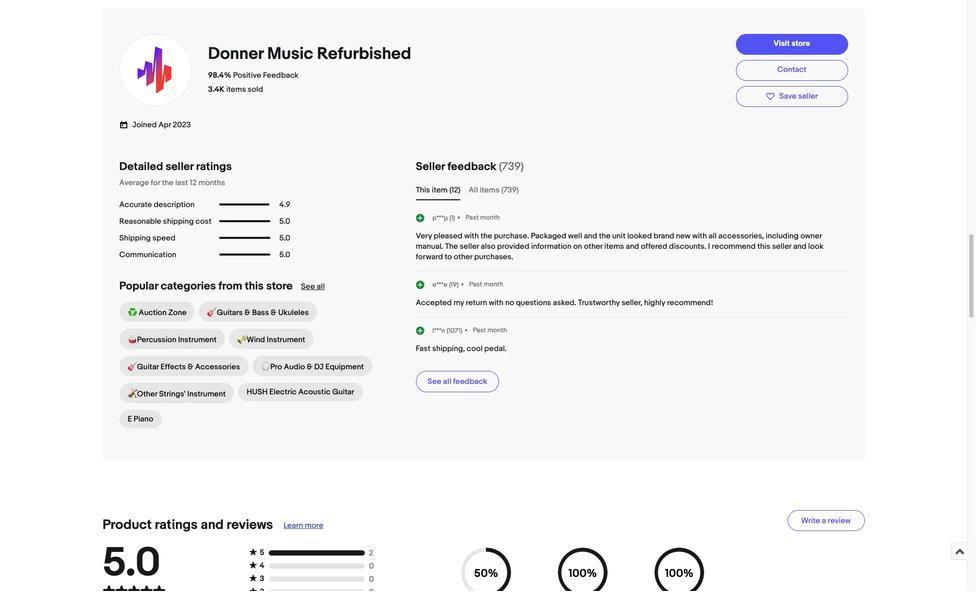 Task type: vqa. For each thing, say whether or not it's contained in the screenshot.
"My eBay"
no



Task type: locate. For each thing, give the bounding box(es) containing it.
l***n (1071)
[[433, 327, 463, 335]]

12
[[190, 178, 197, 188]]

past up return
[[469, 280, 482, 289]]

other right on
[[584, 242, 603, 252]]

0 for 3
[[369, 575, 374, 585]]

0 vertical spatial past month
[[466, 214, 500, 222]]

pleased
[[434, 231, 463, 241]]

0 vertical spatial store
[[792, 39, 810, 49]]

0 vertical spatial all
[[709, 231, 717, 241]]

past month up pedal.
[[473, 326, 507, 335]]

2
[[369, 549, 374, 559]]

seller down 'including'
[[772, 242, 792, 252]]

0 horizontal spatial with
[[464, 231, 479, 241]]

the right for
[[162, 178, 174, 188]]

donner
[[208, 44, 264, 64]]

0 horizontal spatial see
[[301, 282, 315, 292]]

past month for the
[[466, 214, 500, 222]]

very
[[416, 231, 432, 241]]

🎺wind
[[238, 335, 265, 345]]

more
[[305, 521, 324, 531]]

month up pedal.
[[488, 326, 507, 335]]

hush electric acoustic guitar
[[247, 388, 354, 397]]

1 vertical spatial all
[[317, 282, 325, 292]]

1 vertical spatial store
[[266, 280, 293, 294]]

communication
[[119, 250, 176, 260]]

1 vertical spatial ratings
[[155, 518, 198, 534]]

4
[[260, 561, 265, 571]]

and
[[584, 231, 597, 241], [626, 242, 639, 252], [793, 242, 807, 252], [201, 518, 224, 534]]

see for see all
[[301, 282, 315, 292]]

e piano
[[128, 415, 153, 425]]

2 horizontal spatial all
[[709, 231, 717, 241]]

discounts.
[[669, 242, 707, 252]]

1 vertical spatial past
[[469, 280, 482, 289]]

hush electric acoustic guitar link
[[238, 383, 363, 402]]

2 vertical spatial month
[[488, 326, 507, 335]]

month up return
[[484, 280, 503, 289]]

tab list containing this item (12)
[[416, 184, 848, 196]]

store right "visit" on the top of the page
[[792, 39, 810, 49]]

write a review
[[801, 516, 851, 526]]

past month for with
[[469, 280, 503, 289]]

instrument down ukuleles
[[267, 335, 305, 345]]

fast
[[416, 344, 431, 354]]

month down all items (739)
[[480, 214, 500, 222]]

0 horizontal spatial this
[[245, 280, 264, 294]]

items right all
[[480, 185, 500, 195]]

pedal.
[[484, 344, 507, 354]]

past month down all
[[466, 214, 500, 222]]

1 vertical spatial 0
[[369, 575, 374, 585]]

past month for pedal.
[[473, 326, 507, 335]]

ratings up months
[[196, 160, 232, 174]]

store up ukuleles
[[266, 280, 293, 294]]

this down 'including'
[[758, 242, 771, 252]]

detailed seller ratings
[[119, 160, 232, 174]]

1 0 from the top
[[369, 562, 374, 572]]

0 horizontal spatial all
[[317, 282, 325, 292]]

acoustic
[[298, 388, 331, 397]]

p***p
[[433, 214, 448, 222]]

donner music refurbished link
[[208, 44, 415, 64]]

seller
[[416, 160, 445, 174]]

well
[[568, 231, 582, 241]]

2 vertical spatial past
[[473, 326, 486, 335]]

2 vertical spatial items
[[605, 242, 624, 252]]

2 horizontal spatial with
[[692, 231, 707, 241]]

all
[[709, 231, 717, 241], [317, 282, 325, 292], [443, 377, 451, 387]]

2 horizontal spatial items
[[605, 242, 624, 252]]

0 vertical spatial ratings
[[196, 160, 232, 174]]

🎸guitars & bass & ukuleles link
[[199, 302, 317, 322]]

shipping,
[[432, 344, 465, 354]]

0 vertical spatial past
[[466, 214, 479, 222]]

my
[[454, 298, 464, 308]]

month for no
[[484, 280, 503, 289]]

1 vertical spatial (739)
[[501, 185, 519, 195]]

items down the 'unit'
[[605, 242, 624, 252]]

shipping
[[119, 233, 151, 243]]

forward
[[416, 252, 443, 262]]

2 vertical spatial past month
[[473, 326, 507, 335]]

🎻other
[[128, 390, 157, 400]]

this item (12)
[[416, 185, 461, 195]]

98.4%
[[208, 70, 231, 80]]

1 horizontal spatial all
[[443, 377, 451, 387]]

(739) inside tab list
[[501, 185, 519, 195]]

& left bass at left
[[245, 308, 250, 318]]

1 vertical spatial this
[[245, 280, 264, 294]]

(739) for seller feedback (739)
[[499, 160, 524, 174]]

2023
[[173, 120, 191, 130]]

with up discounts.
[[692, 231, 707, 241]]

donner music refurbished image
[[119, 33, 192, 106]]

5.0 for communication
[[279, 250, 290, 260]]

visit store
[[774, 39, 810, 49]]

instrument up 🎸guitar effects & accessories link on the bottom left
[[178, 335, 217, 345]]

average
[[119, 178, 149, 188]]

0 vertical spatial (739)
[[499, 160, 524, 174]]

(12)
[[450, 185, 461, 195]]

ukuleles
[[278, 308, 309, 318]]

see up ukuleles
[[301, 282, 315, 292]]

ratings right the product
[[155, 518, 198, 534]]

other right "to"
[[454, 252, 473, 262]]

& right effects
[[188, 362, 193, 372]]

seller right the the
[[460, 242, 479, 252]]

accepted my return with no questions asked. trustworthy seller, highly recommend!
[[416, 298, 713, 308]]

0 vertical spatial this
[[758, 242, 771, 252]]

0 vertical spatial feedback
[[448, 160, 497, 174]]

contact
[[778, 65, 807, 75]]

the left the 'unit'
[[599, 231, 611, 241]]

1 vertical spatial month
[[484, 280, 503, 289]]

1 horizontal spatial the
[[481, 231, 492, 241]]

accurate description
[[119, 200, 195, 210]]

description
[[154, 200, 195, 210]]

0 vertical spatial other
[[584, 242, 603, 252]]

1 vertical spatial other
[[454, 252, 473, 262]]

sold
[[248, 84, 263, 94]]

1 vertical spatial see
[[428, 377, 442, 387]]

past up cool
[[473, 326, 486, 335]]

with
[[464, 231, 479, 241], [692, 231, 707, 241], [489, 298, 504, 308]]

purchase.
[[494, 231, 529, 241]]

seller inside save seller "button"
[[799, 91, 818, 101]]

0 vertical spatial month
[[480, 214, 500, 222]]

1 horizontal spatial see
[[428, 377, 442, 387]]

apr
[[158, 120, 171, 130]]

see down fast
[[428, 377, 442, 387]]

5
[[260, 548, 264, 558]]

provided
[[497, 242, 529, 252]]

month for purchase.
[[480, 214, 500, 222]]

save
[[780, 91, 797, 101]]

this right 'from'
[[245, 280, 264, 294]]

donner music refurbished
[[208, 44, 411, 64]]

past month
[[466, 214, 500, 222], [469, 280, 503, 289], [473, 326, 507, 335]]

2 0 from the top
[[369, 575, 374, 585]]

🎻other strings' instrument link
[[119, 383, 234, 404]]

instrument inside 'link'
[[178, 335, 217, 345]]

instrument down accessories
[[187, 390, 226, 400]]

accepted
[[416, 298, 452, 308]]

2 horizontal spatial the
[[599, 231, 611, 241]]

past
[[466, 214, 479, 222], [469, 280, 482, 289], [473, 326, 486, 335]]

text__icon wrapper image
[[119, 119, 132, 129]]

&
[[245, 308, 250, 318], [271, 308, 277, 318], [188, 362, 193, 372], [307, 362, 313, 372]]

on
[[573, 242, 582, 252]]

the up also
[[481, 231, 492, 241]]

months
[[198, 178, 225, 188]]

seller right save
[[799, 91, 818, 101]]

tab list
[[416, 184, 848, 196]]

this inside very pleased with the purchase. packaged well and the unit looked brand new with all accessories, including owner manual. the seller also provided information on other items and offered discounts. i recommend this seller and look forward to other purchases.
[[758, 242, 771, 252]]

e***e
[[433, 281, 448, 289]]

🎸guitar effects & accessories link
[[119, 356, 248, 377]]

cool
[[467, 344, 483, 354]]

feedback down cool
[[453, 377, 487, 387]]

asked.
[[553, 298, 576, 308]]

1 vertical spatial past month
[[469, 280, 503, 289]]

past right the (1)
[[466, 214, 479, 222]]

items down the positive
[[226, 84, 246, 94]]

feedback
[[448, 160, 497, 174], [453, 377, 487, 387]]

with right pleased
[[464, 231, 479, 241]]

with left no on the right of the page
[[489, 298, 504, 308]]

feedback up all
[[448, 160, 497, 174]]

(739) up all items (739)
[[499, 160, 524, 174]]

audio
[[284, 362, 305, 372]]

past month up return
[[469, 280, 503, 289]]

i
[[708, 242, 710, 252]]

2 vertical spatial all
[[443, 377, 451, 387]]

ratings
[[196, 160, 232, 174], [155, 518, 198, 534]]

seller
[[799, 91, 818, 101], [166, 160, 194, 174], [460, 242, 479, 252], [772, 242, 792, 252]]

learn more link
[[284, 521, 324, 531]]

1 vertical spatial items
[[480, 185, 500, 195]]

(739) right all
[[501, 185, 519, 195]]

items inside very pleased with the purchase. packaged well and the unit looked brand new with all accessories, including owner manual. the seller also provided information on other items and offered discounts. i recommend this seller and look forward to other purchases.
[[605, 242, 624, 252]]

1 horizontal spatial other
[[584, 242, 603, 252]]

4.9
[[279, 200, 290, 210]]

p***p (1)
[[433, 214, 455, 222]]

new
[[676, 231, 691, 241]]

0 horizontal spatial items
[[226, 84, 246, 94]]

🥁percussion
[[128, 335, 176, 345]]

98.4% positive feedback 3.4k items sold
[[208, 70, 299, 94]]

the
[[162, 178, 174, 188], [481, 231, 492, 241], [599, 231, 611, 241]]

l***n
[[433, 327, 445, 335]]

instrument for 🥁percussion instrument
[[178, 335, 217, 345]]

1 horizontal spatial items
[[480, 185, 500, 195]]

1 horizontal spatial this
[[758, 242, 771, 252]]

& left dj
[[307, 362, 313, 372]]

(1071)
[[447, 327, 463, 335]]

(739) for all items (739)
[[501, 185, 519, 195]]

categories
[[161, 280, 216, 294]]

seller feedback (739)
[[416, 160, 524, 174]]

0 vertical spatial items
[[226, 84, 246, 94]]

0 vertical spatial 0
[[369, 562, 374, 572]]

0 vertical spatial see
[[301, 282, 315, 292]]



Task type: describe. For each thing, give the bounding box(es) containing it.
guitar
[[332, 388, 354, 397]]

3
[[260, 574, 264, 584]]

🎧pro audio & dj equipment link
[[253, 356, 372, 377]]

contact link
[[736, 60, 848, 81]]

recommend
[[712, 242, 756, 252]]

instrument for 🎺wind instrument
[[267, 335, 305, 345]]

5.0 for reasonable shipping cost
[[279, 217, 290, 226]]

dj
[[314, 362, 324, 372]]

looked
[[627, 231, 652, 241]]

write
[[801, 516, 820, 526]]

1 vertical spatial feedback
[[453, 377, 487, 387]]

all for see all feedback
[[443, 377, 451, 387]]

highly
[[644, 298, 665, 308]]

🎧pro
[[261, 362, 282, 372]]

save seller button
[[736, 86, 848, 107]]

3.4k
[[208, 84, 225, 94]]

return
[[466, 298, 487, 308]]

electric
[[269, 388, 297, 397]]

reasonable
[[119, 217, 161, 226]]

questions
[[516, 298, 551, 308]]

past for return
[[469, 280, 482, 289]]

🎻other strings' instrument
[[128, 390, 226, 400]]

50 percents of reviewers think of this product as would recommend element
[[447, 548, 525, 592]]

this
[[416, 185, 430, 195]]

owner
[[801, 231, 822, 241]]

accurate
[[119, 200, 152, 210]]

unit
[[612, 231, 626, 241]]

past for with
[[466, 214, 479, 222]]

seller up 'last'
[[166, 160, 194, 174]]

seller,
[[622, 298, 643, 308]]

product
[[103, 518, 152, 534]]

zone
[[168, 308, 187, 318]]

learn more
[[284, 521, 324, 531]]

last
[[175, 178, 188, 188]]

0 horizontal spatial store
[[266, 280, 293, 294]]

auction
[[139, 308, 167, 318]]

shipping speed
[[119, 233, 176, 243]]

1 horizontal spatial with
[[489, 298, 504, 308]]

accessories
[[195, 362, 240, 372]]

all
[[469, 185, 478, 195]]

5.0 out of 5 stars based on 2 product ratings image
[[103, 585, 249, 592]]

positive
[[233, 70, 261, 80]]

(1)
[[450, 214, 455, 222]]

strings'
[[159, 390, 186, 400]]

cost
[[196, 217, 212, 226]]

🎸guitars
[[207, 308, 243, 318]]

🥁percussion instrument
[[128, 335, 217, 345]]

0 horizontal spatial other
[[454, 252, 473, 262]]

and right well
[[584, 231, 597, 241]]

e***e (19)
[[433, 281, 459, 289]]

🎧pro audio & dj equipment
[[261, 362, 364, 372]]

joined apr 2023
[[132, 120, 191, 130]]

all items (739)
[[469, 185, 519, 195]]

information
[[531, 242, 572, 252]]

100 percents of reviewers think of this product as enjoyable element
[[640, 548, 719, 592]]

all inside very pleased with the purchase. packaged well and the unit looked brand new with all accessories, including owner manual. the seller also provided information on other items and offered discounts. i recommend this seller and look forward to other purchases.
[[709, 231, 717, 241]]

1 horizontal spatial store
[[792, 39, 810, 49]]

reviews
[[227, 518, 273, 534]]

♻️ auction zone link
[[119, 302, 195, 322]]

items inside tab list
[[480, 185, 500, 195]]

and left reviews
[[201, 518, 224, 534]]

& right bass at left
[[271, 308, 277, 318]]

see all link
[[301, 282, 325, 292]]

shipping
[[163, 217, 194, 226]]

save seller
[[780, 91, 818, 101]]

see for see all feedback
[[428, 377, 442, 387]]

past for cool
[[473, 326, 486, 335]]

reasonable shipping cost
[[119, 217, 212, 226]]

e
[[128, 415, 132, 425]]

all for see all
[[317, 282, 325, 292]]

from
[[218, 280, 242, 294]]

item
[[432, 185, 448, 195]]

the
[[445, 242, 458, 252]]

♻️
[[128, 308, 137, 318]]

and down owner
[[793, 242, 807, 252]]

🎸guitars & bass & ukuleles
[[207, 308, 309, 318]]

e piano link
[[119, 411, 162, 429]]

items inside 98.4% positive feedback 3.4k items sold
[[226, 84, 246, 94]]

equipment
[[326, 362, 364, 372]]

100 percents of reviewers think of this product as good value element
[[544, 548, 622, 592]]

no
[[505, 298, 514, 308]]

0 horizontal spatial the
[[162, 178, 174, 188]]

5.0 for shipping speed
[[279, 233, 290, 243]]

brand
[[654, 231, 674, 241]]

including
[[766, 231, 799, 241]]

hush
[[247, 388, 268, 397]]

and down the looked
[[626, 242, 639, 252]]

effects
[[161, 362, 186, 372]]

purchases.
[[474, 252, 514, 262]]

review
[[828, 516, 851, 526]]

offered
[[641, 242, 668, 252]]

🎺wind instrument link
[[229, 329, 314, 349]]

0 for 4
[[369, 562, 374, 572]]

write a review link
[[788, 511, 865, 532]]

joined
[[132, 120, 157, 130]]

🎺wind instrument
[[238, 335, 305, 345]]

see all feedback link
[[416, 371, 499, 393]]

average for the last 12 months
[[119, 178, 225, 188]]

packaged
[[531, 231, 567, 241]]

visit
[[774, 39, 790, 49]]



